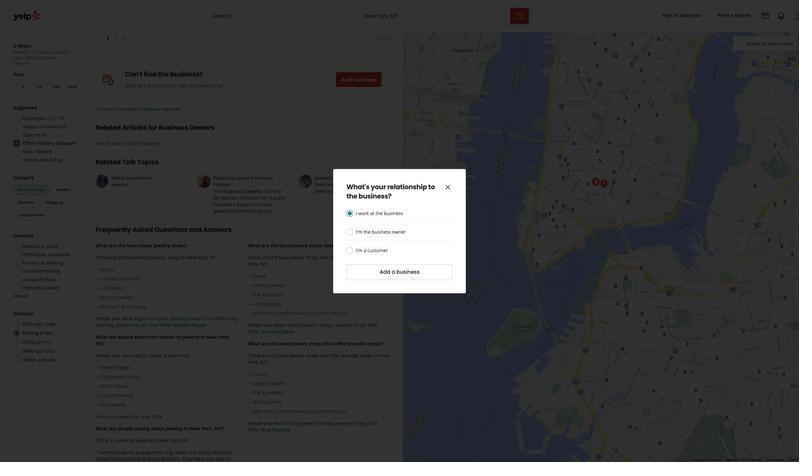 Task type: locate. For each thing, give the bounding box(es) containing it.
highly
[[300, 5, 314, 11]]

ring left the resizing
[[342, 255, 350, 261]]

j sampieri image
[[598, 177, 611, 190]]

2 i'm from the top
[[356, 247, 363, 254]]

and down had
[[112, 456, 121, 463]]

1 vertical spatial all
[[23, 293, 28, 299]]

these inside these are the best jewelry shops that offer ring resizing in new york, ny:
[[248, 255, 261, 261]]

open down suggested
[[23, 115, 34, 121]]

(5
[[27, 49, 31, 55], [40, 330, 44, 337]]

2 accepts from the top
[[23, 157, 39, 163]]

offer down what are the best jewelry shops that offer bracelet repair? at left bottom
[[330, 353, 341, 359]]

2 cheap from the top
[[287, 421, 301, 427]]

open left all
[[23, 132, 34, 138]]

jalee fine custom jewelry & jewelry repairs link up jewelry shops that offer ring resizing
[[253, 409, 390, 415]]

can't
[[125, 70, 143, 79]]

alex's
[[253, 301, 265, 307], [253, 399, 265, 406]]

cheap for repair
[[287, 322, 301, 329]]

0 vertical spatial see
[[13, 293, 21, 299]]

shopping button
[[41, 198, 68, 208]]

at down engagement
[[142, 456, 146, 463]]

1 open from the top
[[23, 115, 34, 121]]

these for these are the best jewelry shops that offer bracelet repair in new york, ny:
[[248, 353, 261, 359]]

jewelry up these are the best cheap jewelry shops in new york, ny:
[[153, 243, 170, 249]]

not
[[367, 5, 374, 11]]

add inside 'link'
[[342, 76, 352, 84]]

0 vertical spatial related
[[96, 123, 121, 133]]

2 people also liked: cheap jewelry shops, from the top
[[248, 421, 336, 427]]

0 horizontal spatial (5
[[27, 49, 31, 55]]

2 kathe's jewelry link from the top
[[253, 381, 390, 387]]

parking down accessible on the left of page
[[47, 260, 63, 266]]

ring inside jewelry shops that offer ring resizing
[[261, 427, 271, 434]]

1 vertical spatial paparazzi
[[225, 188, 245, 195]]

2 vertical spatial parking
[[39, 276, 56, 283]]

jewelry down what are the best jewelry shops that offer bracelet repair? at left bottom
[[289, 353, 305, 359]]

repair inside jewelry shops that offer bracelet repair
[[281, 329, 295, 335]]

1 vertical spatial fine
[[100, 402, 109, 408]]

jewelry inside word association jewelry
[[112, 182, 127, 188]]

parking down private lot parking
[[44, 268, 60, 274]]

1 i'm from the top
[[356, 229, 363, 235]]

bracelet for 2nd the jewelry shops that offer bracelet repair link
[[261, 329, 280, 335]]

view
[[45, 321, 55, 328]]

2 related from the top
[[96, 158, 121, 167]]

add inside button
[[380, 269, 391, 276]]

wheelchair accessible
[[23, 252, 70, 258]]

shops,
[[320, 322, 335, 329], [320, 421, 335, 427]]

2 vertical spatial custom
[[275, 409, 291, 415]]

high end gyms, link
[[134, 316, 171, 322]]

1 vertical spatial at
[[142, 456, 146, 463]]

all down platform at the left of page
[[23, 293, 28, 299]]

best for what are the best cheap jewelry shops?
[[127, 243, 137, 249]]

1 jalee from the top
[[253, 310, 263, 317]]

1 vertical spatial custom
[[100, 393, 117, 399]]

1 alex's from the top
[[253, 301, 265, 307]]

recommend
[[315, 5, 342, 11]]

bracelet inside these are the best jewelry shops that offer bracelet repair in new york, ny:
[[342, 353, 359, 359]]

jewelry inside paparazzi jewelry hostess parties. host paparazzi jewelry.  $20 min per person, minimum of 10 guest. included 4 pieces of custom jewelry and hostess games.
[[213, 208, 229, 214]]

2 alex's jewelry link from the top
[[253, 399, 390, 406]]

discount inside 3 filters driving (5 mi.) • jewelry repair • offers military discount clear all
[[41, 55, 57, 61]]

review
[[736, 12, 751, 18]]

0 vertical spatial i'm
[[356, 229, 363, 235]]

i'm up the resizing
[[356, 247, 363, 254]]

close image
[[444, 184, 452, 192]]

people also liked: cheap jewelry shops,
[[248, 322, 336, 329], [248, 421, 336, 427]]

2 a from the top
[[262, 390, 265, 396]]

jalee fine custom jewelry & jewelry repairs link
[[253, 310, 390, 317], [253, 409, 390, 415]]

2 h & a jewelers link from the top
[[253, 390, 390, 397]]

0 vertical spatial custom
[[275, 310, 291, 317]]

a inside add a business button
[[392, 269, 395, 276]]

1 horizontal spatial jewelry shops that offer bracelet repair
[[248, 322, 378, 335]]

h & a jewelers link for 2nd 'facets' link from the bottom
[[253, 292, 390, 298]]

4
[[233, 202, 236, 208], [38, 357, 40, 363]]

see up distance
[[13, 293, 21, 299]]

1 horizontal spatial yelp
[[663, 12, 672, 18]]

york, inside the what did people search for similar to jewelry in new york, ny?
[[218, 334, 230, 341]]

1 vertical spatial ring
[[261, 427, 271, 434]]

jeweler
[[281, 5, 298, 11]]

1 shops, from the top
[[320, 322, 335, 329]]

None search field
[[208, 8, 531, 24]]

kathe's jewelry link
[[253, 283, 390, 289], [253, 381, 390, 387]]

offer for repair?
[[335, 341, 346, 347]]

1 vertical spatial ny?
[[215, 426, 224, 432]]

(5 down 'filters'
[[27, 49, 31, 55]]

military down 'filters'
[[26, 55, 40, 61]]

1 vertical spatial alex's
[[253, 399, 265, 406]]

offer inside these are the best jewelry shops that offer bracelet repair in new york, ny:
[[330, 353, 341, 359]]

people for saying
[[118, 426, 134, 432]]

1 vertical spatial related
[[96, 158, 121, 167]]

to right similar
[[176, 334, 181, 341]]

anyone
[[327, 182, 343, 188]]

see more jewelry in new york.
[[96, 414, 164, 420]]

.
[[298, 5, 299, 11]]

jewelry inside jangmi ultimate diamond i.d. jewelry bianca jewelers michael f & company
[[109, 285, 124, 291]]

search right got
[[105, 106, 119, 112]]

is inside can't find the business? adding a business to yelp is always free.
[[190, 82, 194, 89]]

see
[[13, 293, 21, 299], [96, 414, 104, 420]]

are inside these are the best jewelry shops that offer bracelet repair in new york, ny:
[[262, 353, 269, 359]]

that down what are the best jewelry shops that offer bracelet repair? at left bottom
[[320, 353, 329, 359]]

liked:
[[122, 316, 133, 322], [274, 322, 286, 329], [274, 421, 286, 427]]

search image
[[516, 12, 524, 20]]

jewelry inside these are the best jewelry shops that offer ring resizing in new york, ny:
[[289, 255, 305, 261]]

that down what are the best jewelry shops that offer ring resizing?
[[320, 255, 329, 261]]

1 horizontal spatial business?
[[359, 192, 392, 201]]

2 open from the top
[[23, 132, 34, 138]]

1 cheap from the top
[[287, 322, 301, 329]]

2 alex's from the top
[[253, 399, 265, 406]]

repairs
[[331, 310, 347, 317], [331, 409, 347, 415]]

jewelry down included
[[213, 208, 229, 214]]

1 group from the top
[[11, 105, 82, 165]]

jewelry shops that offer bracelet repair link up what are the best jewelry shops that offer bracelet repair? at left bottom
[[248, 322, 378, 335]]

offers up dogs
[[23, 140, 37, 146]]

owners
[[189, 123, 215, 133]]

jewelry up these are the best jewelry shops that offer bracelet repair in new york, ny:
[[291, 341, 308, 347]]

for inside the what did people search for similar to jewelry in new york, ny?
[[151, 334, 158, 341]]

and inside paparazzi jewelry hostess parties. host paparazzi jewelry.  $20 min per person, minimum of 10 guest. included 4 pieces of custom jewelry and hostess games.
[[230, 208, 238, 214]]

0 vertical spatial jalee fine custom jewelry & jewelry repairs link
[[253, 310, 390, 317]]

0 vertical spatial facets kathe's jewelry h & a jewelers alex's jewelry jalee fine custom jewelry & jewelry repairs
[[253, 273, 347, 317]]

0 horizontal spatial jewelry shops that offer bracelet repair
[[116, 322, 207, 329]]

jewelers
[[266, 292, 284, 298], [116, 294, 134, 301], [266, 390, 284, 396]]

1 jalee fine custom jewelry & jewelry repairs link from the top
[[253, 310, 390, 317]]

1 vertical spatial add
[[380, 269, 391, 276]]

my
[[128, 450, 135, 456]]

0 vertical spatial (5
[[27, 49, 31, 55]]

1 jewelry shops that offer bracelet repair link from the left
[[116, 322, 207, 329]]

the for these are the best cheap jewelry shops in new york, ny:
[[118, 255, 125, 261]]

jewelry shops that offer bracelet repair up what are the best jewelry shops that offer bracelet repair? at left bottom
[[248, 322, 378, 335]]

validated parking
[[23, 268, 60, 274]]

cheap for resizing
[[287, 421, 301, 427]]

1 vertical spatial facets link
[[253, 371, 390, 378]]

0 vertical spatial business
[[681, 12, 701, 18]]

people also liked: cheap jewelry shops, for repair
[[248, 322, 336, 329]]

what are the best jewelry shops that offer bracelet repair?
[[248, 341, 384, 347]]

2 inside 2 'link'
[[115, 35, 118, 43]]

for left similar
[[151, 334, 158, 341]]

see left more
[[96, 414, 104, 420]]

0 vertical spatial h & a jewelers link
[[253, 292, 390, 298]]

exclusive buyers image
[[590, 175, 603, 189]]

people also liked: cheap jewelry shops, up what are the best jewelry shops that offer bracelet repair? at left bottom
[[248, 322, 336, 329]]

0 horizontal spatial at
[[142, 456, 146, 463]]

shops down what are the best jewelry shops that offer bracelet repair? at left bottom
[[306, 353, 319, 359]]

for left "16 chevron down v2" icon
[[673, 12, 680, 18]]

i'm up resizing?
[[356, 229, 363, 235]]

offer for resizing?
[[335, 243, 346, 249]]

business? down vintage at the left top
[[359, 192, 392, 201]]

cheap jewelry shops, link
[[287, 322, 336, 329], [287, 421, 336, 427]]

4 down walking (1 mi.)
[[38, 357, 40, 363]]

for inside button
[[673, 12, 680, 18]]

1 kathe's from the top
[[253, 283, 269, 289]]

start
[[112, 140, 122, 147]]

next image
[[121, 35, 129, 43]]

related for related articles for business owners
[[96, 123, 121, 133]]

ring for jewelry shops that offer ring resizing
[[261, 427, 271, 434]]

word association link
[[112, 175, 152, 181]]

see all
[[13, 293, 28, 299]]

repairs for 2nd 'facets' link from the bottom
[[331, 310, 347, 317]]

to left close image on the top of the page
[[429, 182, 435, 192]]

were
[[194, 456, 205, 463]]

jangmi
[[100, 267, 115, 273]]

military
[[26, 55, 40, 61], [38, 140, 55, 146]]

0 vertical spatial driving
[[13, 49, 26, 55]]

all right clear
[[24, 60, 28, 66]]

the inside can't find the business? adding a business to yelp is always free.
[[158, 70, 169, 79]]

0 vertical spatial cheap jewelry shops, link
[[287, 322, 336, 329]]

that up these are the best jewelry shops that offer ring resizing in new york, ny:
[[324, 243, 334, 249]]

and inside . highly recommend and would not go..."
[[343, 5, 351, 11]]

shops for what are the best jewelry shops that offer ring resizing?
[[309, 243, 323, 249]]

bracelet for repair?
[[348, 341, 367, 347]]

people inside the what did people search for similar to jewelry in new york, ny?
[[118, 334, 133, 341]]

that for 1st the jewelry shops that offer bracelet repair link from the left
[[149, 322, 159, 329]]

0 horizontal spatial search
[[105, 106, 119, 112]]

ring up the resizing
[[348, 243, 357, 249]]

1 accepts from the top
[[23, 123, 39, 130]]

jewelry right more
[[118, 414, 134, 420]]

kathe's
[[253, 283, 269, 289], [253, 381, 269, 387]]

rings
[[129, 374, 140, 380]]

best inside these are the best jewelry shops that offer bracelet repair in new york, ny:
[[279, 353, 288, 359]]

to inside can't find the business? adding a business to yelp is always free.
[[171, 82, 176, 89]]

0 vertical spatial a
[[262, 292, 265, 298]]

2 repairs from the top
[[331, 409, 347, 415]]

mi.) for (1
[[46, 348, 54, 354]]

1 vertical spatial h
[[253, 390, 256, 396]]

brothers.
[[161, 456, 182, 463]]

jewelry shops that offer ring resizing, link
[[96, 316, 237, 329]]

1 horizontal spatial ring
[[261, 427, 271, 434]]

help
[[143, 106, 153, 112]]

0 vertical spatial alex's
[[253, 301, 265, 307]]

jewelry up the york:
[[183, 334, 200, 341]]

that inside the jewelry shops that offer ring resizing,
[[203, 316, 213, 322]]

1 related from the top
[[96, 123, 121, 133]]

1 repairs from the top
[[331, 310, 347, 317]]

people also liked: cheap jewelry shops, up 'resizing'
[[248, 421, 336, 427]]

host
[[213, 188, 223, 195]]

jewelry shops that offer bracelet repair down gyms,
[[116, 322, 207, 329]]

driving down 'filters'
[[13, 49, 26, 55]]

user actions element
[[657, 8, 800, 49]]

jewelry up 'jangmi' link
[[151, 255, 166, 261]]

1 cheap jewelry shops, link from the top
[[287, 322, 336, 329]]

the inside these are the best jewelry shops that offer bracelet repair in new york, ny:
[[271, 353, 278, 359]]

cheap up 'resizing'
[[287, 421, 301, 427]]

repairs for second 'facets' link from the top of the page
[[331, 409, 347, 415]]

0 vertical spatial business?
[[170, 70, 203, 79]]

driving down bird's-
[[23, 330, 39, 337]]

1 jewelry shops that offer bracelet repair from the left
[[116, 322, 207, 329]]

bracelet left repair
[[342, 353, 359, 359]]

offer up these are the best jewelry shops that offer bracelet repair in new york, ny:
[[335, 341, 346, 347]]

0 vertical spatial group
[[11, 105, 82, 165]]

shops inside the jewelry shops that offer ring resizing,
[[188, 316, 202, 322]]

people right did
[[118, 334, 133, 341]]

2 kathe's from the top
[[253, 381, 269, 387]]

1 vertical spatial facets kathe's jewelry h & a jewelers alex's jewelry jalee fine custom jewelry & jewelry repairs
[[253, 371, 347, 415]]

0 vertical spatial discount
[[41, 55, 57, 61]]

0 horizontal spatial jewelry shops that offer bracelet repair link
[[116, 322, 207, 329]]

jalee fine custom jewelry & jewelry repairs link up what are the best jewelry shops that offer bracelet repair? at left bottom
[[253, 310, 390, 317]]

1 horizontal spatial (5
[[40, 330, 44, 337]]

1 vertical spatial accepts
[[23, 157, 39, 163]]

offer left the resizing
[[330, 255, 341, 261]]

page: 1 element
[[104, 34, 112, 44]]

that for resizing
[[320, 255, 329, 261]]

cheap jewelry shops, link for resizing
[[287, 421, 336, 427]]

these for these are the best cheap jewelry shops in new york, ny:
[[96, 255, 108, 261]]

open for open now 2:33 pm
[[23, 115, 34, 121]]

new
[[187, 255, 197, 261], [375, 255, 384, 261], [206, 334, 217, 341], [169, 353, 178, 359], [380, 353, 390, 359], [141, 414, 151, 420], [190, 426, 200, 432], [159, 438, 169, 444]]

2
[[115, 35, 118, 43], [388, 36, 390, 42]]

facets link down these are the best jewelry shops that offer ring resizing in new york, ny:
[[253, 273, 390, 280]]

private lot parking
[[23, 260, 63, 266]]

0 horizontal spatial 1
[[106, 35, 109, 43]]

2 facets kathe's jewelry h & a jewelers alex's jewelry jalee fine custom jewelry & jewelry repairs from the top
[[253, 371, 347, 415]]

keyboard shortcuts button
[[693, 458, 722, 463]]

bracelet up repair
[[348, 341, 367, 347]]

are for what are the best jewelry shops that offer bracelet repair?
[[262, 341, 270, 347]]

1 vertical spatial cheap
[[137, 255, 150, 261]]

what are people saying about jewelry in new york, ny?
[[96, 426, 224, 432]]

1 vertical spatial kathe's
[[253, 381, 269, 387]]

delivery
[[43, 285, 60, 291]]

cheap jewelry shops, link up 'resizing'
[[287, 421, 336, 427]]

suggested
[[13, 105, 37, 111]]

in inside these are the best jewelry shops that offer ring resizing in new york, ny:
[[369, 255, 373, 261]]

0 vertical spatial 4
[[233, 202, 236, 208]]

0 horizontal spatial ring
[[227, 316, 237, 322]]

related up how
[[96, 123, 121, 133]]

request a quote
[[23, 243, 59, 250]]

that
[[324, 243, 334, 249], [320, 255, 329, 261], [324, 341, 334, 347], [320, 353, 329, 359]]

related talk topics
[[96, 158, 159, 167]]

0 vertical spatial offers
[[13, 55, 25, 61]]

1 horizontal spatial search
[[135, 334, 150, 341]]

that for repair?
[[324, 341, 334, 347]]

0 vertical spatial open
[[23, 115, 34, 121]]

offers down 3
[[13, 55, 25, 61]]

google image
[[405, 454, 427, 463]]

best for these are the best cheap jewelry shops in new york, ny:
[[126, 255, 136, 261]]

accepts up open to all at the top of page
[[23, 123, 39, 130]]

offer for repair
[[330, 353, 341, 359]]

cheap for shops
[[137, 255, 150, 261]]

0 vertical spatial parking
[[47, 260, 63, 266]]

for left these
[[143, 353, 149, 359]]

a inside can't find the business? adding a business to yelp is always free.
[[144, 82, 147, 89]]

1 horizontal spatial bracelet
[[261, 329, 280, 335]]

1 alex's jewelry link from the top
[[253, 301, 390, 308]]

cheap for shops?
[[138, 243, 152, 249]]

discount up the price group
[[41, 55, 57, 61]]

are inside these are the best jewelry shops that offer ring resizing in new york, ny:
[[262, 255, 269, 261]]

2 facets link from the top
[[253, 371, 390, 378]]

business inside how to start a jewelry business link
[[144, 140, 163, 147]]

driving inside 3 filters driving (5 mi.) • jewelry repair • offers military discount clear all
[[13, 49, 26, 55]]

shops for these are the best jewelry shops that offer bracelet repair in new york, ny:
[[306, 353, 319, 359]]

jewelry inside jewelry does anyone have any vintage jewelry store?
[[315, 188, 331, 195]]

paparazzi up person,
[[225, 188, 245, 195]]

within 4 blocks
[[23, 357, 55, 363]]

shops for what are the best jewelry shops that offer bracelet repair?
[[309, 341, 323, 347]]

0 vertical spatial ring
[[348, 243, 357, 249]]

what for what did people search for similar to jewelry in new york, ny?
[[96, 334, 108, 341]]

0 vertical spatial ny?
[[96, 341, 104, 347]]

ring for resizing?
[[348, 243, 357, 249]]

2 cheap jewelry shops, link from the top
[[287, 421, 336, 427]]

1 a from the top
[[262, 292, 265, 298]]

offer for high end gyms, link
[[214, 316, 226, 322]]

paparazzi up parties.
[[213, 175, 236, 181]]

1 h from the top
[[253, 292, 256, 298]]

1 vertical spatial yelp
[[178, 82, 188, 89]]

best for what are the best jewelry shops that offer ring resizing?
[[280, 243, 290, 249]]

2 jalee fine custom jewelry & jewelry repairs link from the top
[[253, 409, 390, 415]]

2 jewelry shops that offer bracelet repair from the left
[[248, 322, 378, 335]]

0 horizontal spatial 4
[[38, 357, 40, 363]]

offer left resizing?
[[335, 243, 346, 249]]

2 vertical spatial is
[[189, 450, 192, 456]]

cheap up what are the best jewelry shops that offer bracelet repair? at left bottom
[[287, 322, 301, 329]]

resized
[[96, 456, 111, 463]]

ny? down 'resizing,'
[[96, 341, 104, 347]]

2 vertical spatial fine
[[264, 409, 273, 415]]

kathe's jewelry link down these are the best jewelry shops that offer ring resizing in new york, ny:
[[253, 283, 390, 289]]

cheap down what are the best cheap jewelry shops?
[[137, 255, 150, 261]]

now
[[36, 115, 46, 121]]

1 people also liked: cheap jewelry shops, from the top
[[248, 322, 336, 329]]

are for what are the best cheap jewelry shops?
[[109, 243, 117, 249]]

1 facets link from the top
[[253, 273, 390, 280]]

offer inside these are the best jewelry shops that offer ring resizing in new york, ny:
[[330, 255, 341, 261]]

category group
[[12, 175, 82, 222]]

1 vertical spatial jalee
[[253, 409, 263, 415]]

lot
[[39, 260, 46, 266]]

jewelry inside the what did people search for similar to jewelry in new york, ny?
[[183, 334, 200, 341]]

1 vertical spatial business?
[[359, 192, 392, 201]]

any
[[356, 182, 364, 188]]

projects image
[[762, 12, 770, 20]]

0 vertical spatial accepts
[[23, 123, 39, 130]]

bird's-eye view
[[23, 321, 55, 328]]

these are the best jewelry shops that offer ring resizing in new york, ny:
[[248, 255, 384, 268]]

cheap jewelry shops, link up what are the best jewelry shops that offer bracelet repair? at left bottom
[[287, 322, 336, 329]]

at inside "i recently had my engagement ring, which is a family heirloom, resized and polished at almaz brothers. they were also able t
[[142, 456, 146, 463]]

best inside these are the best jewelry shops that offer ring resizing in new york, ny:
[[279, 255, 288, 261]]

(5 down eye
[[40, 330, 44, 337]]

accepts for accepts credit cards
[[23, 123, 39, 130]]

1 vertical spatial cheap jewelry shops, link
[[287, 421, 336, 427]]

yelp inside can't find the business? adding a business to yelp is always free.
[[178, 82, 188, 89]]

the for these are the best jewelry shops that offer ring resizing in new york, ny:
[[271, 255, 278, 261]]

0 horizontal spatial see
[[13, 293, 21, 299]]

people
[[96, 316, 110, 322], [248, 322, 263, 329], [96, 353, 110, 359], [248, 421, 263, 427]]

a for 2nd 'facets' link from the bottom's h & a jewelers link
[[262, 292, 265, 298]]

repair?
[[368, 341, 384, 347]]

and left would
[[343, 5, 351, 11]]

0 vertical spatial alex's jewelry link
[[253, 301, 390, 308]]

4 down person,
[[233, 202, 236, 208]]

go..."
[[169, 11, 179, 18]]

ring inside the jewelry shops that offer ring resizing,
[[227, 316, 237, 322]]

that inside jewelry shops that offer bracelet repair
[[368, 322, 378, 329]]

cheap down asked
[[138, 243, 152, 249]]

york, inside these are the best jewelry shops that offer ring resizing in new york, ny:
[[248, 261, 259, 268]]

that inside these are the best jewelry shops that offer ring resizing in new york, ny:
[[320, 255, 329, 261]]

to inside what's your relationship to the business?
[[429, 182, 435, 192]]

0 horizontal spatial add
[[342, 76, 352, 84]]

topics
[[137, 158, 159, 167]]

driving inside option group
[[23, 330, 39, 337]]

the for what are the best jewelry shops that offer bracelet repair?
[[271, 341, 279, 347]]

related up word
[[96, 158, 121, 167]]

2 shops, from the top
[[320, 421, 335, 427]]

1 horizontal spatial 1
[[378, 36, 381, 42]]

0 vertical spatial repairs
[[331, 310, 347, 317]]

best for what are the best jewelry shops that offer bracelet repair?
[[280, 341, 290, 347]]

what for what are people saying about jewelry in new york, ny?
[[96, 426, 108, 432]]

shops down what are the best jewelry shops that offer ring resizing?
[[306, 255, 319, 261]]

parking for garage parking
[[39, 276, 56, 283]]

1
[[106, 35, 109, 43], [378, 36, 381, 42]]

jewelry inside paparazzi jewelry hostess parties. host paparazzi jewelry.  $20 min per person, minimum of 10 guest. included 4 pieces of custom jewelry and hostess games.
[[237, 175, 254, 181]]

(5 inside 3 filters driving (5 mi.) • jewelry repair • offers military discount clear all
[[27, 49, 31, 55]]

fine for jalee fine custom jewelry & jewelry repairs link for h & a jewelers link for second 'facets' link from the top of the page
[[264, 409, 273, 415]]

answers
[[203, 225, 232, 235]]

i'm for i'm the business owner
[[356, 229, 363, 235]]

1 vertical spatial business
[[159, 123, 188, 133]]

repair
[[57, 49, 69, 55], [33, 187, 45, 193], [193, 322, 207, 329], [281, 329, 295, 335], [117, 365, 131, 371], [115, 383, 129, 390]]

1 facets from the top
[[253, 273, 267, 280]]

0 horizontal spatial bracelet
[[173, 322, 191, 329]]

offer inside the jewelry shops that offer ring resizing,
[[214, 316, 226, 322]]

2 group from the top
[[11, 233, 82, 300]]

to up improve.
[[171, 82, 176, 89]]

1 vertical spatial repairs
[[331, 409, 347, 415]]

and down 'pieces'
[[230, 208, 238, 214]]

at right 'work'
[[371, 210, 375, 217]]

is right this
[[106, 438, 109, 444]]

jewelry shops that offer ring resizing link
[[248, 421, 378, 434]]

0 vertical spatial fine
[[264, 310, 273, 317]]

1 horizontal spatial add
[[380, 269, 391, 276]]

1 vertical spatial people
[[118, 426, 134, 432]]

0 vertical spatial shops,
[[320, 322, 335, 329]]

1 horizontal spatial business
[[681, 12, 701, 18]]

jewelry inside these are the best jewelry shops that offer bracelet repair in new york, ny:
[[289, 353, 305, 359]]

offer for cheap jewelry shops, link for repair
[[248, 329, 260, 335]]

ring for jewelry shops that offer ring resizing,
[[227, 316, 237, 322]]

that inside these are the best jewelry shops that offer bracelet repair in new york, ny:
[[320, 353, 329, 359]]

h for 2nd 'facets' link from the bottom
[[253, 292, 256, 298]]

0 vertical spatial kathe's jewelry link
[[253, 283, 390, 289]]

adding
[[125, 82, 143, 89]]

help us improve. button
[[143, 106, 181, 112]]

jewelry inside jewelry shops that offer bracelet repair
[[336, 322, 352, 329]]

1 vertical spatial search
[[135, 334, 150, 341]]

watches button
[[13, 198, 38, 208]]

bracelet inside jewelry shops that offer bracelet repair
[[261, 329, 280, 335]]

search up people also searched for these in new york:
[[135, 334, 150, 341]]

group
[[11, 105, 82, 165], [11, 233, 82, 300]]

ny? up heirloom,
[[215, 426, 224, 432]]

the inside these are the best jewelry shops that offer ring resizing in new york, ny:
[[271, 255, 278, 261]]

option group containing distance
[[11, 311, 82, 366]]

0 vertical spatial cheap
[[287, 322, 301, 329]]

these are the best jewelry shops that offer bracelet repair in new york, ny:
[[248, 353, 390, 366]]

1 vertical spatial shops,
[[320, 421, 335, 427]]

jewelers inside jangmi ultimate diamond i.d. jewelry bianca jewelers michael f & company
[[116, 294, 134, 301]]

1 vertical spatial (5
[[40, 330, 44, 337]]

terms of use
[[766, 458, 785, 462]]

0 vertical spatial ring
[[227, 316, 237, 322]]

1 facets kathe's jewelry h & a jewelers alex's jewelry jalee fine custom jewelry & jewelry repairs from the top
[[253, 273, 347, 317]]

2 jalee from the top
[[253, 409, 263, 415]]

0 vertical spatial bracelet
[[348, 341, 367, 347]]

people down 'see more jewelry in new york.'
[[118, 426, 134, 432]]

business? up always
[[170, 70, 203, 79]]

accepts down dogs
[[23, 157, 39, 163]]

ny? inside the what did people search for similar to jewelry in new york, ny?
[[96, 341, 104, 347]]

offer inside jewelry shops that offer ring resizing
[[248, 427, 260, 434]]

that for resizing?
[[324, 243, 334, 249]]

ring inside these are the best jewelry shops that offer ring resizing in new york, ny:
[[342, 255, 350, 261]]

1 kathe's jewelry link from the top
[[253, 283, 390, 289]]

$20
[[265, 188, 273, 195]]

write
[[718, 12, 730, 18]]

1 vertical spatial open
[[23, 132, 34, 138]]

open for open to all
[[23, 132, 34, 138]]

1 horizontal spatial 4
[[233, 202, 236, 208]]

all inside 'group'
[[23, 293, 28, 299]]

kathe's jewelry link down these are the best jewelry shops that offer bracelet repair in new york, ny:
[[253, 381, 390, 387]]

2 h from the top
[[253, 390, 256, 396]]

got search feedback? help us improve.
[[96, 106, 181, 112]]

i'm the business owner
[[356, 229, 406, 235]]

bracelet
[[348, 341, 367, 347], [342, 353, 359, 359]]

1 horizontal spatial jewelry shops that offer bracelet repair link
[[248, 322, 378, 335]]

people also searched for these in new york:
[[96, 353, 190, 359]]

option group
[[11, 311, 82, 366]]

jewelry down what are the best jewelry shops that offer ring resizing?
[[289, 255, 305, 261]]

offer inside jewelry shops that offer bracelet repair
[[248, 329, 260, 335]]

1 h & a jewelers link from the top
[[253, 292, 390, 298]]

to inside the what did people search for similar to jewelry in new york, ny?
[[176, 334, 181, 341]]

ny: inside these are the best jewelry shops that offer bracelet repair in new york, ny:
[[260, 360, 268, 366]]

in inside the what did people search for similar to jewelry in new york, ny?
[[201, 334, 205, 341]]

which
[[175, 450, 188, 456]]

alex's jewelry link for jalee fine custom jewelry & jewelry repairs link associated with 2nd 'facets' link from the bottom's h & a jewelers link
[[253, 301, 390, 308]]

1 vertical spatial h & a jewelers link
[[253, 390, 390, 397]]

jewelry
[[127, 140, 143, 147], [315, 188, 331, 195], [213, 208, 229, 214], [153, 243, 170, 249], [291, 243, 308, 249], [151, 255, 166, 261], [289, 255, 305, 261], [183, 334, 200, 341], [291, 341, 308, 347], [289, 353, 305, 359], [118, 414, 134, 420], [166, 426, 183, 432], [137, 438, 152, 444]]

i'm for i'm a customer
[[356, 247, 363, 254]]

search
[[747, 40, 761, 47]]

what's your relationship to the business? dialog
[[0, 0, 800, 463]]

0 vertical spatial search
[[105, 106, 119, 112]]

terms of use link
[[766, 458, 785, 462]]

parking up delivery
[[39, 276, 56, 283]]

1 vertical spatial discount
[[56, 140, 76, 146]]

got
[[96, 106, 103, 112]]

these are the best cheap jewelry shops in new york, ny:
[[96, 255, 217, 261]]

1 vertical spatial alex's jewelry link
[[253, 399, 390, 406]]

that up these are the best jewelry shops that offer bracelet repair in new york, ny:
[[324, 341, 334, 347]]

what inside the what did people search for similar to jewelry in new york, ny?
[[96, 334, 108, 341]]

0 vertical spatial all
[[24, 60, 28, 66]]

that inside jewelry shops that offer ring resizing
[[368, 421, 378, 427]]

h & a jewelers link for second 'facets' link from the top of the page
[[253, 390, 390, 397]]

f
[[118, 304, 121, 310]]

0 horizontal spatial business?
[[170, 70, 203, 79]]

facets for second 'facets' link from the top of the page
[[253, 371, 267, 378]]

liked: for jewelry shops that offer bracelet repair
[[274, 322, 286, 329]]

h for second 'facets' link from the top of the page
[[253, 390, 256, 396]]

discount down cards
[[56, 140, 76, 146]]

0 vertical spatial at
[[371, 210, 375, 217]]

0 vertical spatial facets
[[253, 273, 267, 280]]

per
[[213, 195, 221, 201]]

yelp inside button
[[663, 12, 672, 18]]

shops up these are the best jewelry shops that offer ring resizing in new york, ny:
[[309, 243, 323, 249]]

alex's for alex's jewelry link associated with jalee fine custom jewelry & jewelry repairs link for h & a jewelers link for second 'facets' link from the top of the page
[[253, 399, 265, 406]]

that for jewelry shops that offer ring resizing, link
[[203, 316, 213, 322]]

0 vertical spatial jalee
[[253, 310, 263, 317]]

1 vertical spatial see
[[96, 414, 104, 420]]

business left "16 chevron down v2" icon
[[681, 12, 701, 18]]

2 facets from the top
[[253, 371, 267, 378]]

alex's jewelry link for jalee fine custom jewelry & jewelry repairs link for h & a jewelers link for second 'facets' link from the top of the page
[[253, 399, 390, 406]]

jewelry down does
[[315, 188, 331, 195]]



Task type: describe. For each thing, give the bounding box(es) containing it.
0 vertical spatial paparazzi
[[213, 175, 236, 181]]

mi.) for (5
[[45, 330, 54, 337]]

1 vertical spatial military
[[38, 140, 55, 146]]

mi.) inside 3 filters driving (5 mi.) • jewelry repair • offers military discount clear all
[[32, 49, 39, 55]]

the for what are the best jewelry shops that offer ring resizing?
[[271, 243, 279, 249]]

1 vertical spatial offers
[[23, 140, 37, 146]]

ring for resizing
[[342, 255, 350, 261]]

1 vertical spatial is
[[106, 438, 109, 444]]

page: 2 element
[[115, 35, 118, 43]]

jewelry inside the jewelry shops that offer ring resizing,
[[171, 316, 187, 322]]

wheelchair
[[23, 252, 47, 258]]

does
[[315, 182, 326, 188]]

map
[[726, 458, 732, 462]]

apple
[[40, 157, 53, 163]]

resizing
[[351, 255, 368, 261]]

what's
[[347, 182, 370, 192]]

& inside jangmi ultimate diamond i.d. jewelry bianca jewelers michael f & company
[[122, 304, 125, 310]]

shops, for resizing
[[320, 421, 335, 427]]

3
[[13, 43, 16, 49]]

map region
[[319, 0, 800, 463]]

fine for jalee fine custom jewelry & jewelry repairs link associated with 2nd 'facets' link from the bottom's h & a jewelers link
[[264, 310, 273, 317]]

jalee for second 'facets' link from the top of the page
[[253, 409, 263, 415]]

open to all
[[23, 132, 47, 138]]

shops down shops?
[[168, 255, 181, 261]]

custom for second 'facets' link from the top of the page
[[275, 409, 291, 415]]

$$$
[[53, 84, 59, 90]]

frequently asked questions and answers
[[96, 225, 232, 235]]

ring,
[[164, 450, 174, 456]]

1 • from the left
[[40, 49, 41, 55]]

local services
[[18, 212, 44, 218]]

16 chevron down v2 image
[[702, 13, 708, 18]]

(1
[[41, 348, 45, 354]]

mi.) for (2
[[42, 339, 50, 346]]

york:
[[179, 353, 190, 359]]

$$$ button
[[48, 82, 64, 92]]

private
[[23, 260, 38, 266]]

shops inside jewelry shops that offer ring resizing
[[353, 421, 367, 427]]

offers military discount
[[23, 140, 76, 146]]

for left itself,
[[228, 5, 234, 11]]

an
[[248, 5, 253, 11]]

fine jewelry link
[[100, 402, 238, 409]]

ultimate
[[100, 276, 119, 282]]

diamond
[[120, 276, 140, 282]]

how to start a jewelry business
[[96, 140, 163, 147]]

group containing suggested
[[11, 105, 82, 165]]

that for jewelry shops that offer ring resizing link
[[368, 421, 378, 427]]

engagement rings link
[[100, 374, 238, 381]]

min
[[274, 188, 282, 195]]

2 link
[[112, 34, 121, 44]]

map data ©2023 google
[[726, 458, 762, 462]]

all
[[41, 132, 47, 138]]

see for see all
[[13, 293, 21, 299]]

business? inside can't find the business? adding a business to yelp is always free.
[[170, 70, 203, 79]]

jewelry inside jewelry does anyone have any vintage jewelry store?
[[315, 175, 332, 181]]

resizing,
[[96, 322, 115, 329]]

jalee for 2nd 'facets' link from the bottom
[[253, 310, 263, 317]]

all inside 3 filters driving (5 mi.) • jewelry repair • offers military discount clear all
[[24, 60, 28, 66]]

jewelry down articles
[[127, 140, 143, 147]]

questions
[[154, 225, 188, 235]]

1 for 1 of 2
[[378, 36, 381, 42]]

offer for cheap jewelry shops, link related to resizing
[[248, 427, 260, 434]]

1 for 1
[[106, 35, 109, 43]]

as
[[763, 40, 767, 47]]

the for these are the best jewelry shops that offer bracelet repair in new york, ny:
[[271, 353, 278, 359]]

vintage
[[365, 182, 381, 188]]

the inside what's your relationship to the business?
[[347, 192, 358, 201]]

0 vertical spatial liked:
[[122, 316, 133, 322]]

search inside the what did people search for similar to jewelry in new york, ny?
[[135, 334, 150, 341]]

dogs allowed
[[23, 148, 52, 155]]

shops, for repair
[[320, 322, 335, 329]]

this is a review for jewelry in new york, ny:
[[96, 438, 189, 444]]

pagination navigation navigation
[[96, 27, 390, 51]]

repair inside button
[[33, 187, 45, 193]]

new inside the what did people search for similar to jewelry in new york, ny?
[[206, 334, 217, 341]]

parking for validated parking
[[44, 268, 60, 274]]

i work at the business
[[356, 210, 403, 217]]

new inside these are the best jewelry shops that offer ring resizing in new york, ny:
[[375, 255, 384, 261]]

included
[[213, 202, 232, 208]]

repair
[[361, 353, 374, 359]]

asked
[[132, 225, 153, 235]]

jewelry link
[[315, 175, 332, 181]]

shopping
[[45, 200, 63, 205]]

new inside these are the best jewelry shops that offer bracelet repair in new york, ny:
[[380, 353, 390, 359]]

cards
[[55, 123, 67, 130]]

the for can't find the business? adding a business to yelp is always free.
[[158, 70, 169, 79]]

1 horizontal spatial 2
[[388, 36, 390, 42]]

2 • from the left
[[70, 49, 71, 55]]

business? inside what's your relationship to the business?
[[359, 192, 392, 201]]

repair inside 3 filters driving (5 mi.) • jewelry repair • offers military discount clear all
[[57, 49, 69, 55]]

write a review link
[[716, 9, 754, 21]]

shops for these are the best jewelry shops that offer ring resizing in new york, ny:
[[306, 255, 319, 261]]

garage
[[23, 276, 38, 283]]

person,
[[222, 195, 238, 201]]

what for what are the best cheap jewelry shops?
[[96, 243, 108, 249]]

see all button
[[13, 293, 28, 299]]

best for these are the best jewelry shops that offer bracelet repair in new york, ny:
[[279, 353, 288, 359]]

terms
[[766, 458, 775, 462]]

price group
[[13, 71, 82, 94]]

group containing features
[[11, 233, 82, 300]]

kathe's jewelry link for 2nd 'facets' link from the bottom's h & a jewelers link
[[253, 283, 390, 289]]

resizing?
[[358, 243, 378, 249]]

facets kathe's jewelry h & a jewelers alex's jewelry jalee fine custom jewelry & jewelry repairs for h & a jewelers link for second 'facets' link from the top of the page
[[253, 371, 347, 415]]

what for what are the best jewelry shops that offer bracelet repair?
[[248, 341, 261, 347]]

fine inside jewelry repair engagement rings watch repair custom jewelry fine jewelry
[[100, 402, 109, 408]]

at inside dialog
[[371, 210, 375, 217]]

itself,
[[235, 5, 247, 11]]

a inside "i recently had my engagement ring, which is a family heirloom, resized and polished at almaz brothers. they were also able t
[[194, 450, 196, 456]]

bracelet for 1st the jewelry shops that offer bracelet repair link from the left
[[173, 322, 191, 329]]

custom for 2nd 'facets' link from the bottom
[[275, 310, 291, 317]]

jewelry inside jewelry shops that offer ring resizing
[[336, 421, 352, 427]]

jewelry shops that offer ring resizing
[[248, 421, 378, 434]]

what for what are the best jewelry shops that offer ring resizing?
[[248, 243, 261, 249]]

michael f & company link
[[100, 304, 238, 310]]

jewelry does anyone have any vintage jewelry store?
[[315, 175, 381, 195]]

jewelry button
[[52, 185, 75, 195]]

and left answers in the left of the page
[[189, 225, 202, 235]]

see for see more jewelry in new york.
[[96, 414, 104, 420]]

a for h & a jewelers link for second 'facets' link from the top of the page
[[262, 390, 265, 396]]

2:33
[[47, 115, 56, 121]]

that for 2nd the jewelry shops that offer bracelet repair link
[[368, 322, 378, 329]]

are for these are the best jewelry shops that offer bracelet repair in new york, ny:
[[262, 353, 269, 359]]

jewelry repair engagement rings watch repair custom jewelry fine jewelry
[[100, 365, 140, 408]]

business inside can't find the business? adding a business to yelp is always free.
[[148, 82, 170, 89]]

accepts for accepts apple pay
[[23, 157, 39, 163]]

jalee fine custom jewelry & jewelry repairs link for h & a jewelers link for second 'facets' link from the top of the page
[[253, 409, 390, 415]]

"i
[[96, 450, 99, 456]]

platform delivery
[[23, 285, 60, 291]]

facets for 2nd 'facets' link from the bottom
[[253, 273, 267, 280]]

jewelry repair
[[18, 187, 45, 193]]

2 jewelry shops that offer bracelet repair link from the left
[[248, 322, 378, 335]]

improve.
[[161, 106, 181, 112]]

have
[[345, 182, 355, 188]]

for right review
[[129, 438, 136, 444]]

are for what are people saying about jewelry in new york, ny?
[[109, 426, 117, 432]]

business inside add a business button
[[397, 269, 420, 276]]

custom inside jewelry repair engagement rings watch repair custom jewelry fine jewelry
[[100, 393, 117, 399]]

these for these are the best jewelry shops that offer ring resizing in new york, ny:
[[248, 255, 261, 261]]

free.
[[213, 82, 224, 89]]

1 vertical spatial 4
[[38, 357, 40, 363]]

shortcuts
[[708, 458, 722, 462]]

kathe's for 2nd 'facets' link from the bottom
[[253, 283, 269, 289]]

ultimate diamond link
[[100, 276, 238, 283]]

also inside "i recently had my engagement ring, which is a family heirloom, resized and polished at almaz brothers. they were also able t
[[206, 456, 215, 463]]

people also liked: cheap jewelry shops, for resizing
[[248, 421, 336, 427]]

jewelry down saying at the bottom of the page
[[137, 438, 152, 444]]

for right articles
[[148, 123, 158, 133]]

in inside these are the best jewelry shops that offer bracelet repair in new york, ny:
[[375, 353, 379, 359]]

owner
[[392, 229, 406, 235]]

are for what are the best jewelry shops that offer ring resizing?
[[262, 243, 270, 249]]

frequently
[[96, 225, 131, 235]]

the for what are the best cheap jewelry shops?
[[118, 243, 126, 249]]

customer
[[368, 247, 388, 254]]

open now 2:33 pm
[[23, 115, 64, 121]]

4 inside paparazzi jewelry hostess parties. host paparazzi jewelry.  $20 min per person, minimum of 10 guest. included 4 pieces of custom jewelry and hostess games.
[[233, 202, 236, 208]]

jewelry up these are the best jewelry shops that offer ring resizing in new york, ny:
[[291, 243, 308, 249]]

that for repair
[[320, 353, 329, 359]]

people for search
[[118, 334, 133, 341]]

a inside how to start a jewelry business link
[[123, 140, 126, 147]]

jalee fine custom jewelry & jewelry repairs link for 2nd 'facets' link from the bottom's h & a jewelers link
[[253, 310, 390, 317]]

jewelry right about
[[166, 426, 183, 432]]

ny: inside these are the best jewelry shops that offer ring resizing in new york, ny:
[[260, 261, 268, 268]]

to left all
[[36, 132, 40, 138]]

facets kathe's jewelry h & a jewelers alex's jewelry jalee fine custom jewelry & jewelry repairs for 2nd 'facets' link from the bottom's h & a jewelers link
[[253, 273, 347, 317]]

i
[[356, 210, 357, 217]]

is inside "i recently had my engagement ring, which is a family heirloom, resized and polished at almaz brothers. they were also able t
[[189, 450, 192, 456]]

a inside write a review link
[[732, 12, 734, 18]]

search as map moves
[[747, 40, 794, 47]]

0 horizontal spatial business
[[159, 123, 188, 133]]

blocks
[[42, 357, 55, 363]]

notifications image
[[778, 12, 786, 20]]

hostess
[[239, 208, 256, 214]]

craftsmanship
[[179, 5, 210, 11]]

alex's for jalee fine custom jewelry & jewelry repairs link associated with 2nd 'facets' link from the bottom's h & a jewelers link's alex's jewelry link
[[253, 301, 265, 307]]

what's your relationship to the business?
[[347, 182, 435, 201]]

add for add business
[[342, 76, 352, 84]]

use
[[780, 458, 785, 462]]

moves
[[780, 40, 794, 47]]

kathe's jewelry link for h & a jewelers link for second 'facets' link from the top of the page
[[253, 381, 390, 387]]

how
[[96, 140, 105, 147]]

best for these are the best jewelry shops that offer ring resizing in new york, ny:
[[279, 255, 288, 261]]

pm
[[57, 115, 64, 121]]

are for these are the best jewelry shops that offer ring resizing in new york, ny:
[[262, 255, 269, 261]]

offers inside 3 filters driving (5 mi.) • jewelry repair • offers military discount clear all
[[13, 55, 25, 61]]

military inside 3 filters driving (5 mi.) • jewelry repair • offers military discount clear all
[[26, 55, 40, 61]]

of inside pagination navigation navigation
[[382, 36, 386, 42]]

related for related talk topics
[[96, 158, 121, 167]]

about
[[151, 426, 165, 432]]

bracelet for repair
[[342, 353, 359, 359]]

price
[[13, 71, 25, 78]]

jewelers for cheap jewelry shops,
[[266, 292, 284, 298]]

jewelry inside 3 filters driving (5 mi.) • jewelry repair • offers military discount clear all
[[42, 49, 56, 55]]

allowed
[[35, 148, 52, 155]]

to right how
[[107, 140, 111, 147]]

add for add a business
[[380, 269, 391, 276]]

this
[[96, 438, 104, 444]]

24 chevron left v2 image
[[96, 35, 104, 43]]

business inside button
[[681, 12, 701, 18]]

kathe's for second 'facets' link from the top of the page
[[253, 381, 269, 387]]

hostess
[[255, 175, 273, 181]]

business inside add business 'link'
[[354, 76, 377, 84]]

are for these are the best cheap jewelry shops in new york, ny:
[[110, 255, 117, 261]]

york, inside these are the best jewelry shops that offer bracelet repair in new york, ny:
[[248, 360, 259, 366]]

exceptional
[[255, 5, 280, 11]]

offer for resizing
[[330, 255, 341, 261]]

(2
[[37, 339, 41, 346]]

and inside "i recently had my engagement ring, which is a family heirloom, resized and polished at almaz brothers. they were also able t
[[112, 456, 121, 463]]

bianca jewelers link
[[100, 294, 238, 301]]

what are the best cheap jewelry shops?
[[96, 243, 187, 249]]

request
[[23, 243, 40, 250]]

liked: for jewelry shops that offer ring resizing
[[274, 421, 286, 427]]



Task type: vqa. For each thing, say whether or not it's contained in the screenshot.
Jewelry inside Word Association Jewelry
yes



